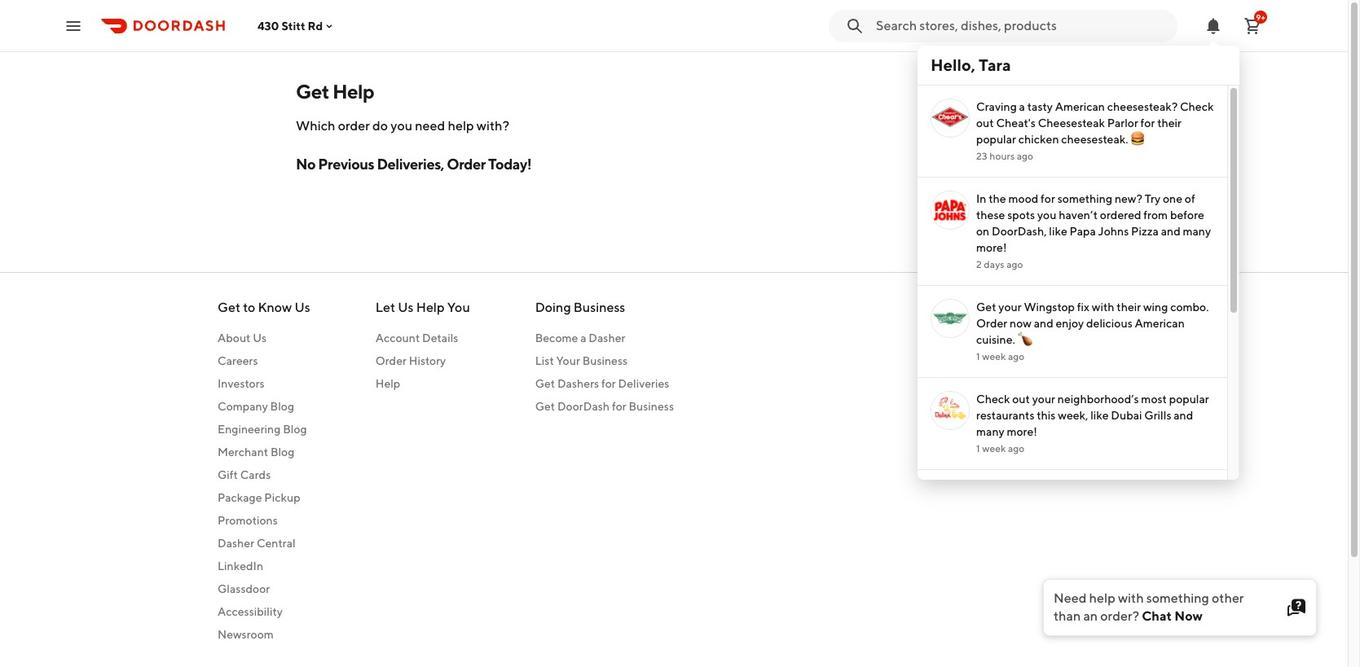Task type: locate. For each thing, give the bounding box(es) containing it.
something up the chat now
[[1147, 591, 1210, 607]]

for down cheesesteak?
[[1141, 117, 1156, 130]]

list
[[535, 355, 554, 368]]

many down the before
[[1184, 225, 1212, 238]]

account
[[376, 332, 420, 345]]

week inside get your wingstop fix with their wing combo. order now and enjoy delicious american cuisine. 🍗 1 week ago
[[983, 351, 1007, 363]]

us up careers "link"
[[253, 332, 267, 345]]

tasty
[[1028, 100, 1053, 113]]

package pickup link
[[218, 490, 310, 507]]

ago down chicken
[[1017, 150, 1034, 162]]

american down wing on the top right of page
[[1135, 317, 1185, 330]]

blog for company blog
[[270, 401, 294, 414]]

get for get your wingstop fix with their wing combo. order now and enjoy delicious american cuisine. 🍗 1 week ago
[[977, 301, 997, 314]]

1 horizontal spatial help
[[376, 378, 401, 391]]

1 down restaurants
[[977, 443, 981, 455]]

0 vertical spatial help
[[333, 80, 374, 103]]

blog inside engineering blog "link"
[[283, 423, 307, 436]]

help left you
[[416, 300, 445, 316]]

1 vertical spatial dasher
[[218, 538, 254, 551]]

and down 'from'
[[1162, 225, 1181, 238]]

week
[[983, 351, 1007, 363], [983, 443, 1007, 455]]

0 vertical spatial a
[[1020, 100, 1026, 113]]

0 horizontal spatial popular
[[977, 133, 1017, 146]]

0 vertical spatial american
[[1056, 100, 1106, 113]]

get dashers for deliveries
[[535, 378, 670, 391]]

1 vertical spatial order
[[977, 317, 1008, 330]]

for down list your business link
[[602, 378, 616, 391]]

1 vertical spatial and
[[1035, 317, 1054, 330]]

0 horizontal spatial out
[[977, 117, 995, 130]]

1 vertical spatial something
[[1147, 591, 1210, 607]]

about us link
[[218, 330, 310, 347]]

your inside check out your neighborhood's most popular restaurants this week, like dubai grills and many more! 1 week ago
[[1033, 393, 1056, 406]]

their down cheesesteak?
[[1158, 117, 1182, 130]]

0 horizontal spatial us
[[253, 332, 267, 345]]

careers link
[[218, 353, 310, 370]]

check
[[1181, 100, 1214, 113], [977, 393, 1011, 406]]

many inside in the mood for something new? try one of these spots you haven't ordered from before on doordash, like papa johns pizza and many more! 2 days ago
[[1184, 225, 1212, 238]]

craving a tasty american cheesesteak? check out cheat's cheesesteak parlor for their popular chicken cheesesteak. 🍔 23 hours ago
[[977, 100, 1214, 162]]

0 horizontal spatial like
[[1050, 225, 1068, 238]]

0 vertical spatial their
[[1158, 117, 1182, 130]]

2 vertical spatial order
[[376, 355, 407, 368]]

ago down restaurants
[[1009, 443, 1025, 455]]

1 horizontal spatial you
[[1038, 209, 1057, 222]]

week down restaurants
[[983, 443, 1007, 455]]

get for get doordash for business
[[535, 401, 555, 414]]

get help
[[296, 80, 374, 103]]

with up order? at bottom
[[1119, 591, 1145, 607]]

2 horizontal spatial us
[[398, 300, 414, 316]]

0 horizontal spatial a
[[581, 332, 587, 345]]

dasher up the linkedin
[[218, 538, 254, 551]]

0 vertical spatial more!
[[977, 241, 1007, 254]]

0 vertical spatial like
[[1050, 225, 1068, 238]]

0 vertical spatial out
[[977, 117, 995, 130]]

cheat's
[[997, 117, 1036, 130]]

blog inside company blog link
[[270, 401, 294, 414]]

1 horizontal spatial popular
[[1170, 393, 1210, 406]]

1 horizontal spatial dasher
[[589, 332, 626, 345]]

deliveries
[[619, 378, 670, 391]]

more! down restaurants
[[1007, 426, 1038, 439]]

central
[[257, 538, 296, 551]]

blog inside merchant blog 'link'
[[271, 446, 295, 459]]

engineering
[[218, 423, 281, 436]]

help up order
[[333, 80, 374, 103]]

get for get dashers for deliveries
[[535, 378, 555, 391]]

1 horizontal spatial help
[[1090, 591, 1116, 607]]

2 vertical spatial business
[[629, 401, 674, 414]]

with
[[1092, 301, 1115, 314], [1119, 591, 1145, 607]]

check right cheesesteak?
[[1181, 100, 1214, 113]]

order left today!
[[447, 156, 486, 173]]

for inside craving a tasty american cheesesteak? check out cheat's cheesesteak parlor for their popular chicken cheesesteak. 🍔 23 hours ago
[[1141, 117, 1156, 130]]

you right 'spots'
[[1038, 209, 1057, 222]]

for right mood
[[1041, 192, 1056, 205]]

get
[[296, 80, 329, 103], [218, 300, 241, 316], [977, 301, 997, 314], [535, 378, 555, 391], [535, 401, 555, 414]]

a up the list your business
[[581, 332, 587, 345]]

for inside in the mood for something new? try one of these spots you haven't ordered from before on doordash, like papa johns pizza and many more! 2 days ago
[[1041, 192, 1056, 205]]

1 week from the top
[[983, 351, 1007, 363]]

you right do
[[391, 118, 413, 134]]

help link
[[376, 376, 470, 392]]

1 vertical spatial more!
[[1007, 426, 1038, 439]]

us inside "about us" link
[[253, 332, 267, 345]]

a
[[1020, 100, 1026, 113], [581, 332, 587, 345]]

with up delicious
[[1092, 301, 1115, 314]]

1 vertical spatial like
[[1091, 409, 1109, 422]]

like down neighborhood's
[[1091, 409, 1109, 422]]

get up cuisine.
[[977, 301, 997, 314]]

haven't
[[1059, 209, 1098, 222]]

out up restaurants
[[1013, 393, 1031, 406]]

1 horizontal spatial check
[[1181, 100, 1214, 113]]

dasher central link
[[218, 536, 310, 552]]

2 horizontal spatial order
[[977, 317, 1008, 330]]

your
[[999, 301, 1022, 314], [1033, 393, 1056, 406]]

from
[[1144, 209, 1169, 222]]

get down list
[[535, 378, 555, 391]]

american
[[1056, 100, 1106, 113], [1135, 317, 1185, 330]]

their up delicious
[[1117, 301, 1142, 314]]

1 vertical spatial you
[[1038, 209, 1057, 222]]

more! up days
[[977, 241, 1007, 254]]

popular right most
[[1170, 393, 1210, 406]]

1 vertical spatial week
[[983, 443, 1007, 455]]

out down craving
[[977, 117, 995, 130]]

with inside "need help with something other than an order?"
[[1119, 591, 1145, 607]]

get up which
[[296, 80, 329, 103]]

Store search: begin typing to search for stores available on DoorDash text field
[[877, 17, 1168, 35]]

help inside "need help with something other than an order?"
[[1090, 591, 1116, 607]]

0 horizontal spatial your
[[999, 301, 1022, 314]]

a up cheat's
[[1020, 100, 1026, 113]]

newsroom
[[218, 629, 274, 642]]

today!
[[488, 156, 532, 173]]

430 stitt rd button
[[258, 19, 336, 32]]

1 down cuisine.
[[977, 351, 981, 363]]

0 vertical spatial week
[[983, 351, 1007, 363]]

1 horizontal spatial their
[[1158, 117, 1182, 130]]

0 horizontal spatial help
[[333, 80, 374, 103]]

1 horizontal spatial like
[[1091, 409, 1109, 422]]

enjoy
[[1056, 317, 1085, 330]]

ago
[[1017, 150, 1034, 162], [1007, 258, 1024, 271], [1009, 351, 1025, 363], [1009, 443, 1025, 455]]

0 vertical spatial help
[[448, 118, 474, 134]]

popular inside craving a tasty american cheesesteak? check out cheat's cheesesteak parlor for their popular chicken cheesesteak. 🍔 23 hours ago
[[977, 133, 1017, 146]]

hello,
[[931, 55, 976, 74]]

something inside in the mood for something new? try one of these spots you haven't ordered from before on doordash, like papa johns pizza and many more! 2 days ago
[[1058, 192, 1113, 205]]

more! inside in the mood for something new? try one of these spots you haven't ordered from before on doordash, like papa johns pizza and many more! 2 days ago
[[977, 241, 1007, 254]]

blog down company blog link
[[283, 423, 307, 436]]

package
[[218, 492, 262, 505]]

2 week from the top
[[983, 443, 1007, 455]]

0 horizontal spatial order
[[376, 355, 407, 368]]

0 horizontal spatial american
[[1056, 100, 1106, 113]]

order
[[447, 156, 486, 173], [977, 317, 1008, 330], [376, 355, 407, 368]]

need
[[415, 118, 445, 134]]

many inside check out your neighborhood's most popular restaurants this week, like dubai grills and many more! 1 week ago
[[977, 426, 1005, 439]]

0 vertical spatial something
[[1058, 192, 1113, 205]]

for down get dashers for deliveries link
[[612, 401, 627, 414]]

ago inside check out your neighborhood's most popular restaurants this week, like dubai grills and many more! 1 week ago
[[1009, 443, 1025, 455]]

restaurants
[[977, 409, 1035, 422]]

2 vertical spatial blog
[[271, 446, 295, 459]]

1 horizontal spatial something
[[1147, 591, 1210, 607]]

dasher up list your business link
[[589, 332, 626, 345]]

dasher
[[589, 332, 626, 345], [218, 538, 254, 551]]

for inside get dashers for deliveries link
[[602, 378, 616, 391]]

0 vertical spatial popular
[[977, 133, 1017, 146]]

get left doordash
[[535, 401, 555, 414]]

0 vertical spatial blog
[[270, 401, 294, 414]]

1 vertical spatial blog
[[283, 423, 307, 436]]

get your wingstop fix with their wing combo. order now and enjoy delicious american cuisine. 🍗 1 week ago
[[977, 301, 1210, 363]]

1 vertical spatial many
[[977, 426, 1005, 439]]

1 1 from the top
[[977, 351, 981, 363]]

1 vertical spatial their
[[1117, 301, 1142, 314]]

like left papa
[[1050, 225, 1068, 238]]

company
[[218, 401, 268, 414]]

0 horizontal spatial check
[[977, 393, 1011, 406]]

company blog
[[218, 401, 294, 414]]

check up restaurants
[[977, 393, 1011, 406]]

business up become a dasher link
[[574, 300, 626, 316]]

us
[[295, 300, 310, 316], [398, 300, 414, 316], [253, 332, 267, 345]]

company blog link
[[218, 399, 310, 415]]

no
[[296, 156, 316, 173]]

order down "account"
[[376, 355, 407, 368]]

week inside check out your neighborhood's most popular restaurants this week, like dubai grills and many more! 1 week ago
[[983, 443, 1007, 455]]

1 vertical spatial 1
[[977, 443, 981, 455]]

get inside get your wingstop fix with their wing combo. order now and enjoy delicious american cuisine. 🍗 1 week ago
[[977, 301, 997, 314]]

1 vertical spatial popular
[[1170, 393, 1210, 406]]

0 horizontal spatial something
[[1058, 192, 1113, 205]]

linkedin link
[[218, 559, 310, 575]]

9+ button
[[1237, 9, 1270, 42]]

get left the to
[[218, 300, 241, 316]]

blog up engineering blog "link"
[[270, 401, 294, 414]]

promotions
[[218, 515, 278, 528]]

your up this
[[1033, 393, 1056, 406]]

0 vertical spatial order
[[447, 156, 486, 173]]

1 horizontal spatial out
[[1013, 393, 1031, 406]]

1 horizontal spatial american
[[1135, 317, 1185, 330]]

1 horizontal spatial us
[[295, 300, 310, 316]]

order up cuisine.
[[977, 317, 1008, 330]]

0 vertical spatial your
[[999, 301, 1022, 314]]

your up now
[[999, 301, 1022, 314]]

2 horizontal spatial help
[[416, 300, 445, 316]]

blog
[[270, 401, 294, 414], [283, 423, 307, 436], [271, 446, 295, 459]]

investors link
[[218, 376, 310, 392]]

0 horizontal spatial their
[[1117, 301, 1142, 314]]

something
[[1058, 192, 1113, 205], [1147, 591, 1210, 607]]

0 vertical spatial 1
[[977, 351, 981, 363]]

2 vertical spatial and
[[1174, 409, 1194, 422]]

1 vertical spatial business
[[583, 355, 628, 368]]

order inside order history link
[[376, 355, 407, 368]]

week down cuisine.
[[983, 351, 1007, 363]]

like
[[1050, 225, 1068, 238], [1091, 409, 1109, 422]]

1 vertical spatial check
[[977, 393, 1011, 406]]

help down the 'order history'
[[376, 378, 401, 391]]

business
[[574, 300, 626, 316], [583, 355, 628, 368], [629, 401, 674, 414]]

than
[[1054, 609, 1081, 625]]

2 1 from the top
[[977, 443, 981, 455]]

many down restaurants
[[977, 426, 1005, 439]]

grills
[[1145, 409, 1172, 422]]

0 vertical spatial and
[[1162, 225, 1181, 238]]

american up cheesesteak
[[1056, 100, 1106, 113]]

and inside in the mood for something new? try one of these spots you haven't ordered from before on doordash, like papa johns pizza and many more! 2 days ago
[[1162, 225, 1181, 238]]

like inside check out your neighborhood's most popular restaurants this week, like dubai grills and many more! 1 week ago
[[1091, 409, 1109, 422]]

help
[[448, 118, 474, 134], [1090, 591, 1116, 607]]

business up get dashers for deliveries link
[[583, 355, 628, 368]]

1 vertical spatial out
[[1013, 393, 1031, 406]]

ago right days
[[1007, 258, 1024, 271]]

1 vertical spatial american
[[1135, 317, 1185, 330]]

something up the haven't
[[1058, 192, 1113, 205]]

1 vertical spatial with
[[1119, 591, 1145, 607]]

0 vertical spatial many
[[1184, 225, 1212, 238]]

0 horizontal spatial many
[[977, 426, 1005, 439]]

1 horizontal spatial your
[[1033, 393, 1056, 406]]

1 horizontal spatial many
[[1184, 225, 1212, 238]]

0 vertical spatial you
[[391, 118, 413, 134]]

order inside get your wingstop fix with their wing combo. order now and enjoy delicious american cuisine. 🍗 1 week ago
[[977, 317, 1008, 330]]

us for about us
[[253, 332, 267, 345]]

their inside craving a tasty american cheesesteak? check out cheat's cheesesteak parlor for their popular chicken cheesesteak. 🍔 23 hours ago
[[1158, 117, 1182, 130]]

many
[[1184, 225, 1212, 238], [977, 426, 1005, 439]]

1 vertical spatial your
[[1033, 393, 1056, 406]]

blog down engineering blog "link"
[[271, 446, 295, 459]]

ago down 🍗
[[1009, 351, 1025, 363]]

neighborhood's
[[1058, 393, 1140, 406]]

and inside check out your neighborhood's most popular restaurants this week, like dubai grills and many more! 1 week ago
[[1174, 409, 1194, 422]]

us right let
[[398, 300, 414, 316]]

and down wingstop
[[1035, 317, 1054, 330]]

1
[[977, 351, 981, 363], [977, 443, 981, 455]]

before
[[1171, 209, 1205, 222]]

cuisine.
[[977, 334, 1016, 347]]

1 horizontal spatial with
[[1119, 591, 1145, 607]]

popular up hours
[[977, 133, 1017, 146]]

their
[[1158, 117, 1182, 130], [1117, 301, 1142, 314]]

a inside craving a tasty american cheesesteak? check out cheat's cheesesteak parlor for their popular chicken cheesesteak. 🍔 23 hours ago
[[1020, 100, 1026, 113]]

0 vertical spatial with
[[1092, 301, 1115, 314]]

on
[[977, 225, 990, 238]]

us right know
[[295, 300, 310, 316]]

business down deliveries in the left bottom of the page
[[629, 401, 674, 414]]

out inside check out your neighborhood's most popular restaurants this week, like dubai grills and many more! 1 week ago
[[1013, 393, 1031, 406]]

1 vertical spatial a
[[581, 332, 587, 345]]

0 vertical spatial dasher
[[589, 332, 626, 345]]

become a dasher
[[535, 332, 626, 345]]

ago inside get your wingstop fix with their wing combo. order now and enjoy delicious american cuisine. 🍗 1 week ago
[[1009, 351, 1025, 363]]

and right grills
[[1174, 409, 1194, 422]]

help up an
[[1090, 591, 1116, 607]]

0 horizontal spatial with
[[1092, 301, 1115, 314]]

0 horizontal spatial help
[[448, 118, 474, 134]]

1 horizontal spatial a
[[1020, 100, 1026, 113]]

help right need
[[448, 118, 474, 134]]

23
[[977, 150, 988, 162]]

out
[[977, 117, 995, 130], [1013, 393, 1031, 406]]

0 vertical spatial check
[[1181, 100, 1214, 113]]

1 vertical spatial help
[[1090, 591, 1116, 607]]



Task type: describe. For each thing, give the bounding box(es) containing it.
you
[[448, 300, 470, 316]]

list your business
[[535, 355, 628, 368]]

become
[[535, 332, 578, 345]]

cheesesteak?
[[1108, 100, 1178, 113]]

business inside list your business link
[[583, 355, 628, 368]]

stitt
[[282, 19, 306, 32]]

0 horizontal spatial dasher
[[218, 538, 254, 551]]

accessibility link
[[218, 604, 310, 621]]

hello, tara
[[931, 55, 1012, 74]]

get for get to know us
[[218, 300, 241, 316]]

accessibility
[[218, 606, 283, 619]]

like inside in the mood for something new? try one of these spots you haven't ordered from before on doordash, like papa johns pizza and many more! 2 days ago
[[1050, 225, 1068, 238]]

cards
[[240, 469, 271, 482]]

now
[[1010, 317, 1032, 330]]

doordash
[[558, 401, 610, 414]]

popular inside check out your neighborhood's most popular restaurants this week, like dubai grills and many more! 1 week ago
[[1170, 393, 1210, 406]]

business inside get doordash for business link
[[629, 401, 674, 414]]

promotions link
[[218, 513, 310, 529]]

mood
[[1009, 192, 1039, 205]]

get doordash for business link
[[535, 399, 674, 415]]

craving
[[977, 100, 1017, 113]]

papa
[[1070, 225, 1097, 238]]

you inside in the mood for something new? try one of these spots you haven't ordered from before on doordash, like papa johns pizza and many more! 2 days ago
[[1038, 209, 1057, 222]]

new?
[[1115, 192, 1143, 205]]

merchant
[[218, 446, 268, 459]]

get for get help
[[296, 80, 329, 103]]

with inside get your wingstop fix with their wing combo. order now and enjoy delicious american cuisine. 🍗 1 week ago
[[1092, 301, 1115, 314]]

0 vertical spatial business
[[574, 300, 626, 316]]

order
[[338, 118, 370, 134]]

spots
[[1008, 209, 1036, 222]]

gift cards link
[[218, 467, 310, 484]]

glassdoor link
[[218, 582, 310, 598]]

account details link
[[376, 330, 470, 347]]

dubai
[[1112, 409, 1143, 422]]

get doordash for business
[[535, 401, 674, 414]]

check inside check out your neighborhood's most popular restaurants this week, like dubai grills and many more! 1 week ago
[[977, 393, 1011, 406]]

merchant blog
[[218, 446, 295, 459]]

1 inside get your wingstop fix with their wing combo. order now and enjoy delicious american cuisine. 🍗 1 week ago
[[977, 351, 981, 363]]

careers
[[218, 355, 258, 368]]

430
[[258, 19, 279, 32]]

2
[[977, 258, 982, 271]]

one
[[1164, 192, 1183, 205]]

these
[[977, 209, 1006, 222]]

let
[[376, 300, 395, 316]]

something inside "need help with something other than an order?"
[[1147, 591, 1210, 607]]

which order do you need help with?
[[296, 118, 510, 134]]

wing
[[1144, 301, 1169, 314]]

to
[[243, 300, 255, 316]]

a for craving
[[1020, 100, 1026, 113]]

other
[[1213, 591, 1245, 607]]

rd
[[308, 19, 323, 32]]

now
[[1175, 609, 1203, 625]]

let us help you
[[376, 300, 470, 316]]

pizza
[[1132, 225, 1159, 238]]

out inside craving a tasty american cheesesteak? check out cheat's cheesesteak parlor for their popular chicken cheesesteak. 🍔 23 hours ago
[[977, 117, 995, 130]]

us for let us help you
[[398, 300, 414, 316]]

glassdoor
[[218, 583, 270, 596]]

american inside get your wingstop fix with their wing combo. order now and enjoy delicious american cuisine. 🍗 1 week ago
[[1135, 317, 1185, 330]]

check inside craving a tasty american cheesesteak? check out cheat's cheesesteak parlor for their popular chicken cheesesteak. 🍔 23 hours ago
[[1181, 100, 1214, 113]]

for inside get doordash for business link
[[612, 401, 627, 414]]

ordered
[[1101, 209, 1142, 222]]

which
[[296, 118, 336, 134]]

become a dasher link
[[535, 330, 674, 347]]

more! inside check out your neighborhood's most popular restaurants this week, like dubai grills and many more! 1 week ago
[[1007, 426, 1038, 439]]

your inside get your wingstop fix with their wing combo. order now and enjoy delicious american cuisine. 🍗 1 week ago
[[999, 301, 1022, 314]]

chat now
[[1143, 609, 1203, 625]]

chat
[[1143, 609, 1173, 625]]

try
[[1145, 192, 1161, 205]]

deliveries,
[[377, 156, 444, 173]]

engineering blog
[[218, 423, 307, 436]]

9+
[[1257, 12, 1266, 22]]

get to know us
[[218, 300, 310, 316]]

cheesesteak
[[1039, 117, 1106, 130]]

ago inside craving a tasty american cheesesteak? check out cheat's cheesesteak parlor for their popular chicken cheesesteak. 🍔 23 hours ago
[[1017, 150, 1034, 162]]

1 inside check out your neighborhood's most popular restaurants this week, like dubai grills and many more! 1 week ago
[[977, 443, 981, 455]]

gift cards
[[218, 469, 271, 482]]

doordash,
[[992, 225, 1047, 238]]

2 vertical spatial help
[[376, 378, 401, 391]]

of
[[1185, 192, 1196, 205]]

package pickup
[[218, 492, 301, 505]]

notification bell image
[[1204, 16, 1224, 35]]

check out your neighborhood's most popular restaurants this week, like dubai grills and many more! 1 week ago
[[977, 393, 1210, 455]]

dasher central
[[218, 538, 296, 551]]

fix
[[1078, 301, 1090, 314]]

doing business
[[535, 300, 626, 316]]

dashers
[[558, 378, 599, 391]]

🍔
[[1131, 133, 1146, 146]]

week,
[[1059, 409, 1089, 422]]

gift
[[218, 469, 238, 482]]

cheesesteak.
[[1062, 133, 1129, 146]]

open menu image
[[64, 16, 83, 35]]

ago inside in the mood for something new? try one of these spots you haven't ordered from before on doordash, like papa johns pizza and many more! 2 days ago
[[1007, 258, 1024, 271]]

know
[[258, 300, 292, 316]]

this
[[1037, 409, 1056, 422]]

0 horizontal spatial you
[[391, 118, 413, 134]]

need help with something other than an order?
[[1054, 591, 1245, 625]]

delicious
[[1087, 317, 1133, 330]]

their inside get your wingstop fix with their wing combo. order now and enjoy delicious american cuisine. 🍗 1 week ago
[[1117, 301, 1142, 314]]

about
[[218, 332, 251, 345]]

previous
[[318, 156, 374, 173]]

in
[[977, 192, 987, 205]]

doing
[[535, 300, 571, 316]]

american inside craving a tasty american cheesesteak? check out cheat's cheesesteak parlor for their popular chicken cheesesteak. 🍔 23 hours ago
[[1056, 100, 1106, 113]]

an
[[1084, 609, 1098, 625]]

and inside get your wingstop fix with their wing combo. order now and enjoy delicious american cuisine. 🍗 1 week ago
[[1035, 317, 1054, 330]]

in the mood for something new? try one of these spots you haven't ordered from before on doordash, like papa johns pizza and many more! 2 days ago
[[977, 192, 1212, 271]]

1 vertical spatial help
[[416, 300, 445, 316]]

2 items, open order cart image
[[1244, 16, 1263, 35]]

a for become
[[581, 332, 587, 345]]

parlor
[[1108, 117, 1139, 130]]

details
[[422, 332, 459, 345]]

order?
[[1101, 609, 1140, 625]]

newsroom link
[[218, 627, 310, 644]]

merchant blog link
[[218, 445, 310, 461]]

blog for engineering blog
[[283, 423, 307, 436]]

order history
[[376, 355, 446, 368]]

1 horizontal spatial order
[[447, 156, 486, 173]]

blog for merchant blog
[[271, 446, 295, 459]]

chicken
[[1019, 133, 1060, 146]]

your
[[557, 355, 580, 368]]



Task type: vqa. For each thing, say whether or not it's contained in the screenshot.
the under 30 min button
no



